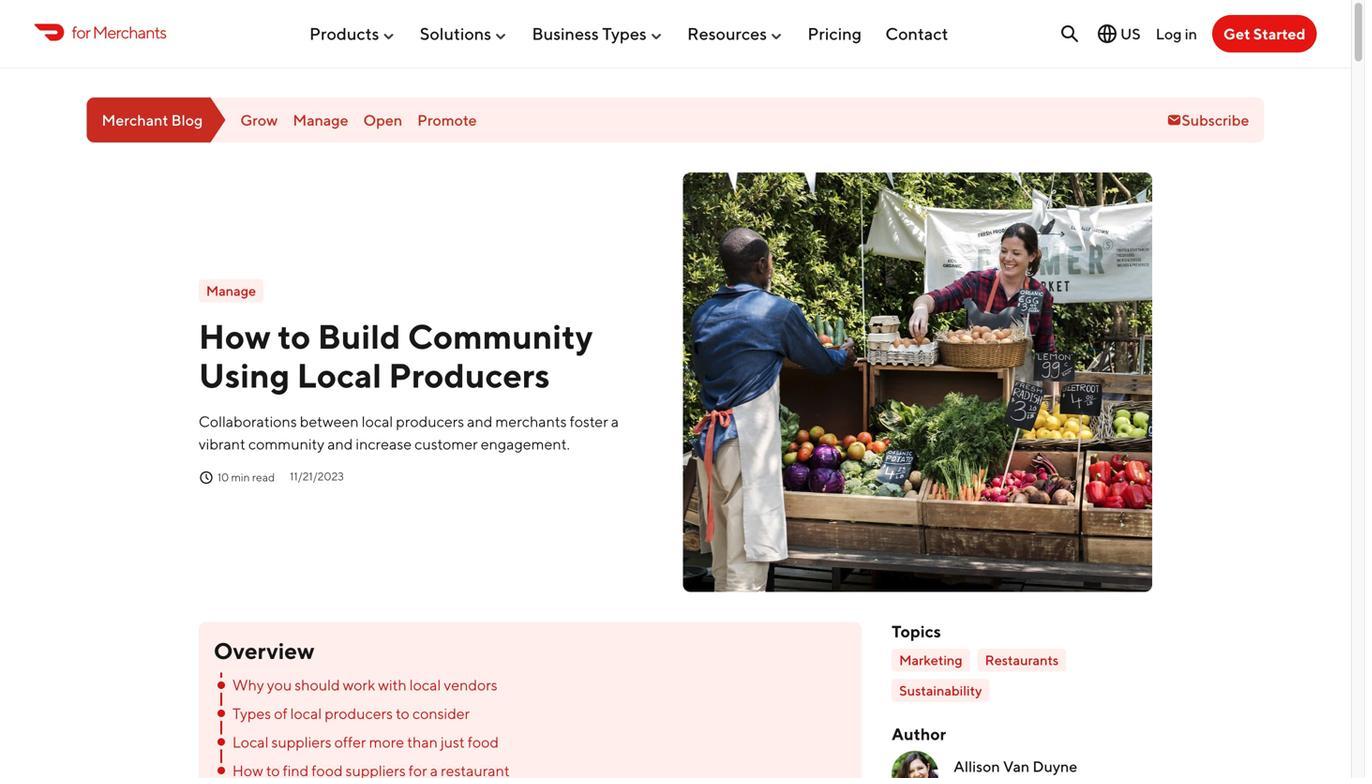 Task type: describe. For each thing, give the bounding box(es) containing it.
to inside 'link'
[[396, 705, 410, 722]]

sustainability link
[[892, 679, 990, 702]]

contact
[[886, 24, 948, 44]]

work
[[343, 676, 375, 694]]

allison van duyne image
[[892, 751, 939, 778]]

solutions
[[420, 24, 491, 44]]

started
[[1253, 25, 1306, 43]]

contact link
[[886, 16, 948, 51]]

pricing link
[[808, 16, 862, 51]]

read
[[252, 471, 275, 484]]

merchants
[[495, 413, 567, 430]]

business
[[532, 24, 599, 44]]

us
[[1120, 25, 1141, 43]]

collaborations
[[199, 413, 297, 430]]

allison van duyne
[[954, 757, 1078, 775]]

10
[[217, 471, 229, 484]]

types of local producers to consider
[[232, 705, 470, 722]]

how
[[199, 317, 271, 356]]

solutions link
[[420, 16, 508, 51]]

for merchants link
[[34, 20, 166, 45]]

topics
[[892, 622, 941, 641]]

for
[[72, 22, 90, 42]]

merchant blog link
[[87, 98, 225, 143]]

local suppliers offer more than just food
[[232, 733, 499, 751]]

just
[[441, 733, 465, 751]]

resources
[[687, 24, 767, 44]]

open
[[363, 111, 402, 129]]

email icon image
[[1167, 113, 1182, 128]]

merchant
[[102, 111, 168, 129]]

local inside how to build community using local producers
[[297, 355, 382, 395]]

0 horizontal spatial manage
[[206, 283, 256, 299]]

overview
[[214, 638, 315, 664]]

community
[[248, 435, 325, 453]]

promote link
[[417, 111, 477, 129]]

offer
[[334, 733, 366, 751]]

sustainability
[[899, 683, 982, 698]]

get started button
[[1212, 15, 1317, 53]]

producers for to
[[325, 705, 393, 722]]

promote
[[417, 111, 477, 129]]

products link
[[309, 16, 396, 51]]

1 horizontal spatial manage link
[[293, 111, 348, 129]]

get started
[[1224, 25, 1306, 43]]

local inside 'link'
[[410, 676, 441, 694]]

business types link
[[532, 16, 664, 51]]

11/21/2023
[[290, 470, 344, 483]]

types of local producers to consider link
[[214, 701, 847, 726]]

10 min read
[[217, 471, 275, 484]]

local for to
[[290, 705, 322, 722]]

log in
[[1156, 25, 1197, 42]]

pricing
[[808, 24, 862, 44]]

open link
[[363, 111, 402, 129]]

local inside 'link'
[[232, 733, 269, 751]]

customer
[[415, 435, 478, 453]]

resources link
[[687, 16, 784, 51]]

1 vertical spatial and
[[327, 435, 353, 453]]

consider
[[412, 705, 470, 722]]

min
[[231, 471, 250, 484]]

producers
[[389, 355, 550, 395]]

with
[[378, 676, 407, 694]]

log in link
[[1156, 25, 1197, 42]]

1 vertical spatial manage link
[[199, 280, 264, 303]]



Task type: locate. For each thing, give the bounding box(es) containing it.
globe line image
[[1096, 23, 1119, 45]]

more
[[369, 733, 404, 751]]

0 vertical spatial local
[[362, 413, 393, 430]]

and down between
[[327, 435, 353, 453]]

producers for and
[[396, 413, 464, 430]]

food
[[468, 733, 499, 751]]

you
[[267, 676, 292, 694]]

duyne
[[1033, 757, 1078, 775]]

0 horizontal spatial and
[[327, 435, 353, 453]]

grow link
[[240, 111, 278, 129]]

how to build community using local producers
[[199, 317, 593, 395]]

of
[[274, 705, 288, 722]]

mx blog (us/ca/au/nz) - how to build community using local producers - farmers market image
[[683, 173, 1153, 592]]

log
[[1156, 25, 1182, 42]]

merchant blog
[[102, 111, 203, 129]]

1 horizontal spatial manage
[[293, 111, 348, 129]]

increase
[[356, 435, 412, 453]]

to inside how to build community using local producers
[[278, 317, 311, 356]]

0 horizontal spatial manage link
[[199, 280, 264, 303]]

for merchants
[[72, 22, 166, 42]]

producers up customer
[[396, 413, 464, 430]]

2 horizontal spatial local
[[410, 676, 441, 694]]

merchants
[[93, 22, 166, 42]]

overview element
[[199, 622, 862, 778]]

local up increase
[[362, 413, 393, 430]]

allison
[[954, 757, 1000, 775]]

0 horizontal spatial to
[[278, 317, 311, 356]]

types right business
[[602, 24, 647, 44]]

suppliers
[[271, 733, 332, 751]]

local
[[297, 355, 382, 395], [232, 733, 269, 751]]

1 horizontal spatial and
[[467, 413, 493, 430]]

manage right grow
[[293, 111, 348, 129]]

1 horizontal spatial local
[[297, 355, 382, 395]]

2 vertical spatial local
[[290, 705, 322, 722]]

vibrant
[[199, 435, 246, 453]]

manage
[[293, 111, 348, 129], [206, 283, 256, 299]]

1 vertical spatial local
[[410, 676, 441, 694]]

between
[[300, 413, 359, 430]]

marketing link
[[892, 649, 970, 672]]

subscribe
[[1182, 111, 1249, 129]]

a
[[611, 413, 619, 430]]

manage link up how
[[199, 280, 264, 303]]

local for and
[[362, 413, 393, 430]]

0 vertical spatial and
[[467, 413, 493, 430]]

0 horizontal spatial local
[[290, 705, 322, 722]]

foster
[[570, 413, 608, 430]]

marketing
[[899, 652, 963, 668]]

producers inside 'link'
[[325, 705, 393, 722]]

local right the of
[[290, 705, 322, 722]]

1 vertical spatial types
[[232, 705, 271, 722]]

local inside collaborations between local producers and merchants foster a vibrant community and increase customer engagement.
[[362, 413, 393, 430]]

1 vertical spatial local
[[232, 733, 269, 751]]

community
[[408, 317, 593, 356]]

0 vertical spatial types
[[602, 24, 647, 44]]

0 vertical spatial to
[[278, 317, 311, 356]]

0 horizontal spatial local
[[232, 733, 269, 751]]

manage up how
[[206, 283, 256, 299]]

0 vertical spatial manage
[[293, 111, 348, 129]]

why you should work with local vendors link
[[214, 673, 847, 698]]

restaurants
[[985, 652, 1059, 668]]

0 vertical spatial manage link
[[293, 111, 348, 129]]

using
[[199, 355, 290, 395]]

local up consider
[[410, 676, 441, 694]]

than
[[407, 733, 438, 751]]

1 vertical spatial manage
[[206, 283, 256, 299]]

build
[[318, 317, 401, 356]]

0 horizontal spatial producers
[[325, 705, 393, 722]]

to right how
[[278, 317, 311, 356]]

1 horizontal spatial producers
[[396, 413, 464, 430]]

author
[[892, 724, 946, 744]]

types inside types of local producers to consider 'link'
[[232, 705, 271, 722]]

types inside business types "link"
[[602, 24, 647, 44]]

local suppliers offer more than just food link
[[214, 730, 847, 755]]

local up between
[[297, 355, 382, 395]]

to down with
[[396, 705, 410, 722]]

vendors
[[444, 676, 498, 694]]

products
[[309, 24, 379, 44]]

producers down work
[[325, 705, 393, 722]]

types
[[602, 24, 647, 44], [232, 705, 271, 722]]

why
[[232, 676, 264, 694]]

van
[[1003, 757, 1030, 775]]

and
[[467, 413, 493, 430], [327, 435, 353, 453]]

manage link
[[293, 111, 348, 129], [199, 280, 264, 303]]

local left suppliers
[[232, 733, 269, 751]]

engagement.
[[481, 435, 570, 453]]

in
[[1185, 25, 1197, 42]]

blog
[[171, 111, 203, 129]]

0 horizontal spatial types
[[232, 705, 271, 722]]

producers
[[396, 413, 464, 430], [325, 705, 393, 722]]

types down why
[[232, 705, 271, 722]]

and up customer
[[467, 413, 493, 430]]

1 vertical spatial producers
[[325, 705, 393, 722]]

grow
[[240, 111, 278, 129]]

1 horizontal spatial to
[[396, 705, 410, 722]]

business types
[[532, 24, 647, 44]]

1 horizontal spatial local
[[362, 413, 393, 430]]

local inside 'link'
[[290, 705, 322, 722]]

why you should work with local vendors
[[232, 676, 498, 694]]

manage link right grow
[[293, 111, 348, 129]]

local
[[362, 413, 393, 430], [410, 676, 441, 694], [290, 705, 322, 722]]

restaurants link
[[978, 649, 1066, 672]]

producers inside collaborations between local producers and merchants foster a vibrant community and increase customer engagement.
[[396, 413, 464, 430]]

1 vertical spatial to
[[396, 705, 410, 722]]

1 horizontal spatial types
[[602, 24, 647, 44]]

0 vertical spatial producers
[[396, 413, 464, 430]]

get
[[1224, 25, 1250, 43]]

time line image
[[199, 470, 214, 485]]

0 vertical spatial local
[[297, 355, 382, 395]]

should
[[295, 676, 340, 694]]

to
[[278, 317, 311, 356], [396, 705, 410, 722]]

collaborations between local producers and merchants foster a vibrant community and increase customer engagement.
[[199, 413, 619, 453]]



Task type: vqa. For each thing, say whether or not it's contained in the screenshot.
offer
yes



